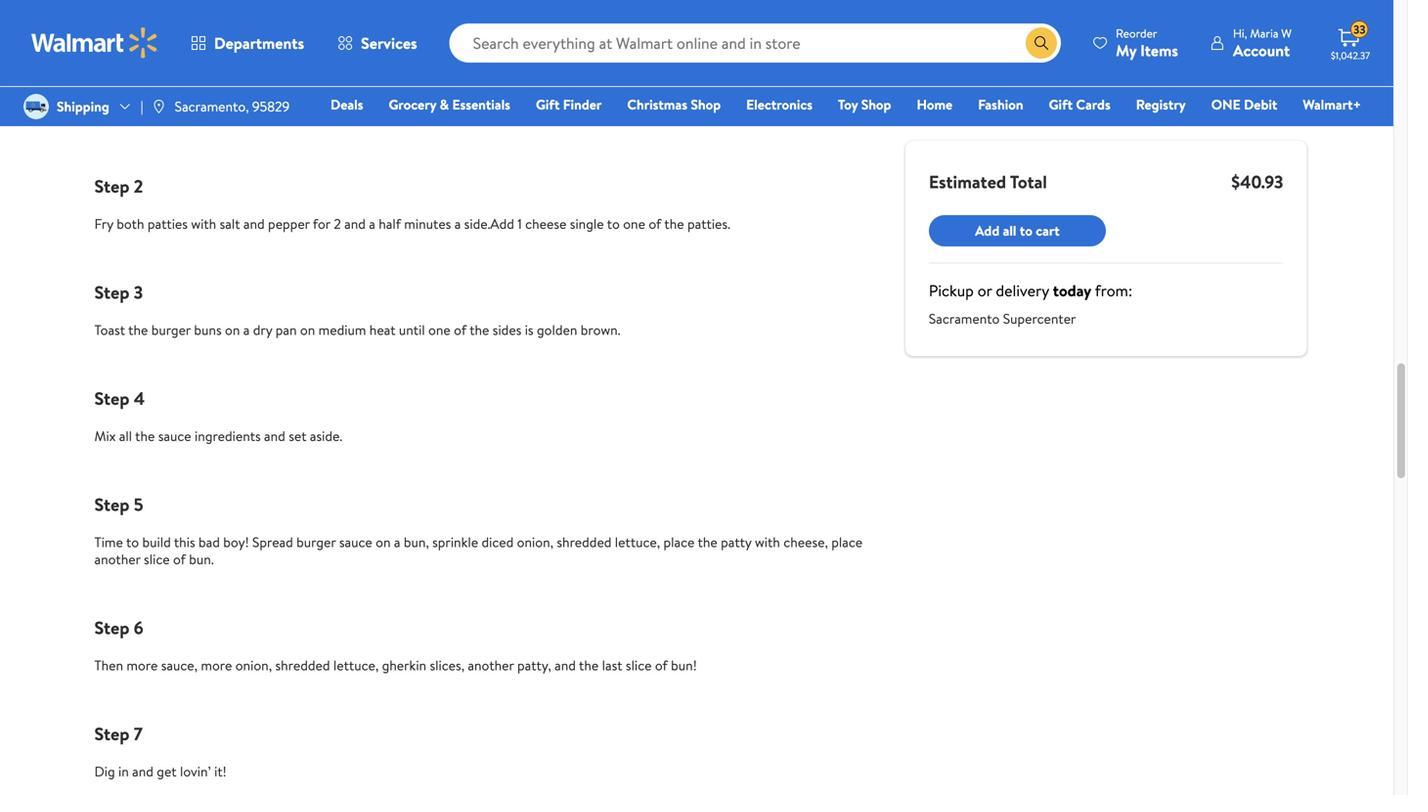Task type: vqa. For each thing, say whether or not it's contained in the screenshot.
items?
no



Task type: describe. For each thing, give the bounding box(es) containing it.
the inside time to build this bad boy! spread burger sauce on a bun, sprinkle diced onion, shredded lettuce, place the patty with cheese, place another slice of bun.
[[698, 532, 718, 552]]

in
[[118, 762, 129, 781]]

add all to cart
[[975, 221, 1060, 240]]

1 horizontal spatial one
[[623, 214, 646, 233]]

essentials
[[452, 95, 511, 114]]

pat
[[339, 108, 358, 127]]

dig
[[94, 762, 115, 781]]

mix
[[94, 426, 116, 445]]

total
[[1010, 170, 1047, 194]]

1 vertical spatial another
[[468, 656, 514, 675]]

shredded inside time to build this bad boy! spread burger sauce on a bun, sprinkle diced onion, shredded lettuce, place the patty with cheese, place another slice of bun.
[[557, 532, 612, 552]]

and right for
[[344, 214, 366, 233]]

0 vertical spatial sauce
[[158, 426, 191, 445]]

christmas shop link
[[619, 94, 730, 115]]

palm
[[592, 108, 620, 127]]

cheese
[[525, 214, 567, 233]]

down
[[373, 108, 405, 127]]

lettuce, inside time to build this bad boy! spread burger sauce on a bun, sprinkle diced onion, shredded lettuce, place the patty with cheese, place another slice of bun.
[[615, 532, 660, 552]]

sprinkle
[[432, 532, 478, 552]]

patty,
[[517, 656, 551, 675]]

on inside time to build this bad boy! spread burger sauce on a bun, sprinkle diced onion, shredded lettuce, place the patty with cheese, place another slice of bun.
[[376, 532, 391, 552]]

patties
[[148, 214, 188, 233]]

mix all the sauce ingredients and set aside.
[[94, 426, 343, 445]]

$1,042.37
[[1331, 49, 1371, 62]]

1 vertical spatial lettuce,
[[333, 656, 379, 675]]

of left patties.
[[649, 214, 661, 233]]

registry
[[1136, 95, 1186, 114]]

set
[[289, 426, 307, 445]]

1 horizontal spatial to
[[607, 214, 620, 233]]

patty
[[721, 532, 752, 552]]

33
[[1354, 21, 1366, 38]]

pickup
[[929, 280, 974, 301]]

bun,
[[404, 532, 429, 552]]

toy shop
[[838, 95, 892, 114]]

slice inside time to build this bad boy! spread burger sauce on a bun, sprinkle diced onion, shredded lettuce, place the patty with cheese, place another slice of bun.
[[144, 550, 170, 569]]

fashion link
[[970, 94, 1033, 115]]

then more sauce, more onion, shredded lettuce, gherkin slices, another patty, and the last slice of bun!
[[94, 656, 697, 675]]

1 beef from the left
[[185, 108, 212, 127]]

toast the burger buns on a dry pan on medium heat until one of the sides is golden brown.
[[94, 320, 621, 339]]

departments button
[[174, 20, 321, 67]]

maria
[[1250, 25, 1279, 42]]

and left set
[[264, 426, 285, 445]]

time to build this bad boy! spread burger sauce on a bun, sprinkle diced onion, shredded lettuce, place the patty with cheese, place another slice of bun.
[[94, 532, 863, 569]]

my
[[1116, 40, 1137, 61]]

the right toast at top left
[[128, 320, 148, 339]]

95829
[[252, 97, 290, 116]]

1 more from the left
[[127, 656, 158, 675]]

1 vertical spatial 2
[[334, 214, 341, 233]]

supercenter
[[1003, 309, 1076, 328]]

bun.
[[189, 550, 214, 569]]

step for step 7
[[94, 722, 130, 746]]

$40.93
[[1232, 170, 1284, 194]]

bun!
[[671, 656, 697, 675]]

sacramento
[[929, 309, 1000, 328]]

sauce,
[[161, 656, 198, 675]]

finder
[[563, 95, 602, 114]]

step for step 4
[[94, 386, 130, 411]]

patties.
[[688, 214, 731, 233]]

1 vertical spatial with
[[191, 214, 216, 233]]

it!
[[214, 762, 227, 781]]

7
[[134, 722, 143, 746]]

christmas
[[627, 95, 688, 114]]

step for step 1
[[94, 68, 130, 92]]

6
[[134, 616, 143, 640]]

boy!
[[223, 532, 249, 552]]

the down 4
[[135, 426, 155, 445]]

slices,
[[430, 656, 465, 675]]

of left sides
[[454, 320, 467, 339]]

the left patties.
[[665, 214, 684, 233]]

single
[[570, 214, 604, 233]]

1 place from the left
[[664, 532, 695, 552]]

get
[[157, 762, 177, 781]]

gift finder
[[536, 95, 602, 114]]

the right |
[[162, 108, 181, 127]]

medium
[[319, 320, 366, 339]]

electronics
[[746, 95, 813, 114]]

christmas shop
[[627, 95, 721, 114]]

0 horizontal spatial onion,
[[235, 656, 272, 675]]

of inside time to build this bad boy! spread burger sauce on a bun, sprinkle diced onion, shredded lettuce, place the patty with cheese, place another slice of bun.
[[173, 550, 186, 569]]

to inside button
[[1020, 221, 1033, 240]]

brown.
[[581, 320, 621, 339]]

estimated total
[[929, 170, 1047, 194]]

both
[[117, 214, 144, 233]]

patty.
[[648, 108, 682, 127]]

delivery
[[996, 280, 1049, 301]]

for
[[313, 214, 330, 233]]

home
[[917, 95, 953, 114]]

a left finger
[[438, 108, 444, 127]]

bad
[[199, 532, 220, 552]]

repeat
[[685, 108, 727, 127]]

dig in and get lovin' it!
[[94, 762, 227, 781]]

then
[[94, 656, 123, 675]]

cards
[[1076, 95, 1111, 114]]

ball
[[291, 108, 311, 127]]

or
[[978, 280, 992, 301]]

sacramento, 95829
[[175, 97, 290, 116]]

walmart+
[[1303, 95, 1362, 114]]

fashion
[[978, 95, 1024, 114]]

4
[[134, 386, 145, 411]]



Task type: locate. For each thing, give the bounding box(es) containing it.
all inside button
[[1003, 221, 1017, 240]]

step for step 3
[[94, 280, 130, 305]]

deals link
[[322, 94, 372, 115]]

step left 7
[[94, 722, 130, 746]]

shop right toy
[[861, 95, 892, 114]]

a inside time to build this bad boy! spread burger sauce on a bun, sprinkle diced onion, shredded lettuce, place the patty with cheese, place another slice of bun.
[[394, 532, 401, 552]]

into
[[254, 108, 277, 127]]

roll half of the beef mince into a ball and pat it down until a finger thick, bigger than palm size patty. repeat with remaining beef
[[94, 108, 848, 127]]

reorder
[[1116, 25, 1158, 42]]

with
[[731, 108, 756, 127], [191, 214, 216, 233], [755, 532, 780, 552]]

gift left 'cards'
[[1049, 95, 1073, 114]]

beef left mince
[[185, 108, 212, 127]]

0 vertical spatial one
[[623, 214, 646, 233]]

sauce
[[158, 426, 191, 445], [339, 532, 372, 552]]

than
[[562, 108, 589, 127]]

 image
[[23, 94, 49, 119]]

2 gift from the left
[[1049, 95, 1073, 114]]

a left dry
[[243, 320, 250, 339]]

0 vertical spatial lettuce,
[[615, 532, 660, 552]]

the left patty
[[698, 532, 718, 552]]

beef
[[185, 108, 212, 127], [821, 108, 848, 127]]

another inside time to build this bad boy! spread burger sauce on a bun, sprinkle diced onion, shredded lettuce, place the patty with cheese, place another slice of bun.
[[94, 550, 141, 569]]

departments
[[214, 32, 304, 54]]

1 vertical spatial 1
[[518, 214, 522, 233]]

step 5
[[94, 492, 143, 517]]

sauce left ingredients
[[158, 426, 191, 445]]

1 horizontal spatial more
[[201, 656, 232, 675]]

electronics link
[[738, 94, 822, 115]]

0 horizontal spatial burger
[[151, 320, 191, 339]]

pickup or delivery today from: sacramento supercenter
[[929, 280, 1133, 328]]

onion, right sauce,
[[235, 656, 272, 675]]

0 horizontal spatial all
[[119, 426, 132, 445]]

5 step from the top
[[94, 492, 130, 517]]

estimated
[[929, 170, 1007, 194]]

0 horizontal spatial place
[[664, 532, 695, 552]]

1 vertical spatial all
[[119, 426, 132, 445]]

services button
[[321, 20, 434, 67]]

sacramento,
[[175, 97, 249, 116]]

and right salt
[[243, 214, 265, 233]]

all
[[1003, 221, 1017, 240], [119, 426, 132, 445]]

0 horizontal spatial gift
[[536, 95, 560, 114]]

1 horizontal spatial slice
[[626, 656, 652, 675]]

2 place from the left
[[832, 532, 863, 552]]

1 vertical spatial one
[[428, 320, 451, 339]]

0 horizontal spatial shredded
[[275, 656, 330, 675]]

1 horizontal spatial on
[[300, 320, 315, 339]]

0 vertical spatial all
[[1003, 221, 1017, 240]]

step
[[94, 68, 130, 92], [94, 174, 130, 198], [94, 280, 130, 305], [94, 386, 130, 411], [94, 492, 130, 517], [94, 616, 130, 640], [94, 722, 130, 746]]

1 horizontal spatial shredded
[[557, 532, 612, 552]]

on
[[225, 320, 240, 339], [300, 320, 315, 339], [376, 532, 391, 552]]

build
[[142, 532, 171, 552]]

0 vertical spatial 2
[[134, 174, 143, 198]]

1 vertical spatial until
[[399, 320, 425, 339]]

more right then
[[127, 656, 158, 675]]

1 horizontal spatial all
[[1003, 221, 1017, 240]]

0 horizontal spatial shop
[[691, 95, 721, 114]]

and
[[314, 108, 336, 127], [243, 214, 265, 233], [344, 214, 366, 233], [264, 426, 285, 445], [555, 656, 576, 675], [132, 762, 153, 781]]

thick,
[[486, 108, 518, 127]]

2 step from the top
[[94, 174, 130, 198]]

another
[[94, 550, 141, 569], [468, 656, 514, 675]]

2 right for
[[334, 214, 341, 233]]

0 horizontal spatial beef
[[185, 108, 212, 127]]

step up roll
[[94, 68, 130, 92]]

1 vertical spatial onion,
[[235, 656, 272, 675]]

gift cards link
[[1040, 94, 1120, 115]]

lettuce,
[[615, 532, 660, 552], [333, 656, 379, 675]]

3
[[134, 280, 143, 305]]

to left cart
[[1020, 221, 1033, 240]]

diced
[[482, 532, 514, 552]]

cheese,
[[784, 532, 828, 552]]

the left sides
[[470, 320, 489, 339]]

another left patty,
[[468, 656, 514, 675]]

and left the pat
[[314, 108, 336, 127]]

2 horizontal spatial on
[[376, 532, 391, 552]]

today
[[1053, 280, 1092, 301]]

1 shop from the left
[[691, 95, 721, 114]]

burger right spread
[[297, 532, 336, 552]]

a right minutes
[[455, 214, 461, 233]]

fry
[[94, 214, 113, 233]]

items
[[1141, 40, 1179, 61]]

of left the "bun!"
[[655, 656, 668, 675]]

account
[[1233, 40, 1290, 61]]

Search search field
[[450, 23, 1061, 63]]

a left the ball
[[281, 108, 287, 127]]

&
[[440, 95, 449, 114]]

0 vertical spatial slice
[[144, 550, 170, 569]]

sides
[[493, 320, 522, 339]]

and right in
[[132, 762, 153, 781]]

1 horizontal spatial burger
[[297, 532, 336, 552]]

with left salt
[[191, 214, 216, 233]]

onion,
[[517, 532, 554, 552], [235, 656, 272, 675]]

cart
[[1036, 221, 1060, 240]]

to right time
[[126, 532, 139, 552]]

7 step from the top
[[94, 722, 130, 746]]

gift left "than"
[[536, 95, 560, 114]]

this
[[174, 532, 195, 552]]

all right add
[[1003, 221, 1017, 240]]

aside.
[[310, 426, 343, 445]]

add all to cart button
[[929, 215, 1106, 246]]

|
[[141, 97, 143, 116]]

salt
[[220, 214, 240, 233]]

0 vertical spatial half
[[120, 108, 143, 127]]

with right patty
[[755, 532, 780, 552]]

one right the heat
[[428, 320, 451, 339]]

half left minutes
[[379, 214, 401, 233]]

spread
[[252, 532, 293, 552]]

0 horizontal spatial more
[[127, 656, 158, 675]]

a left bun,
[[394, 532, 401, 552]]

1 horizontal spatial shop
[[861, 95, 892, 114]]

0 horizontal spatial lettuce,
[[333, 656, 379, 675]]

1 horizontal spatial 2
[[334, 214, 341, 233]]

beef right the remaining on the right
[[821, 108, 848, 127]]

pepper
[[268, 214, 310, 233]]

of left bun.
[[173, 550, 186, 569]]

on right buns
[[225, 320, 240, 339]]

the left last
[[579, 656, 599, 675]]

1 vertical spatial sauce
[[339, 532, 372, 552]]

w
[[1282, 25, 1292, 42]]

0 vertical spatial with
[[731, 108, 756, 127]]

1 horizontal spatial another
[[468, 656, 514, 675]]

on right pan on the top
[[300, 320, 315, 339]]

ingredients
[[195, 426, 261, 445]]

is
[[525, 320, 534, 339]]

one right single at the left of the page
[[623, 214, 646, 233]]

0 horizontal spatial 1
[[134, 68, 140, 92]]

half right roll
[[120, 108, 143, 127]]

gift for gift finder
[[536, 95, 560, 114]]

step 1
[[94, 68, 140, 92]]

step for step 5
[[94, 492, 130, 517]]

sauce inside time to build this bad boy! spread burger sauce on a bun, sprinkle diced onion, shredded lettuce, place the patty with cheese, place another slice of bun.
[[339, 532, 372, 552]]

1 horizontal spatial sauce
[[339, 532, 372, 552]]

and right patty,
[[555, 656, 576, 675]]

registry link
[[1128, 94, 1195, 115]]

0 horizontal spatial to
[[126, 532, 139, 552]]

buns
[[194, 320, 222, 339]]

slice right last
[[626, 656, 652, 675]]

it
[[361, 108, 370, 127]]

more right sauce,
[[201, 656, 232, 675]]

2 horizontal spatial to
[[1020, 221, 1033, 240]]

0 vertical spatial until
[[408, 108, 434, 127]]

1 vertical spatial burger
[[297, 532, 336, 552]]

place left patty
[[664, 532, 695, 552]]

dry
[[253, 320, 272, 339]]

1 horizontal spatial onion,
[[517, 532, 554, 552]]

remaining
[[759, 108, 818, 127]]

6 step from the top
[[94, 616, 130, 640]]

0 horizontal spatial 2
[[134, 174, 143, 198]]

a
[[281, 108, 287, 127], [438, 108, 444, 127], [369, 214, 375, 233], [455, 214, 461, 233], [243, 320, 250, 339], [394, 532, 401, 552]]

gherkin
[[382, 656, 427, 675]]

sauce left bun,
[[339, 532, 372, 552]]

shop for toy shop
[[861, 95, 892, 114]]

step left 4
[[94, 386, 130, 411]]

hi, maria w account
[[1233, 25, 1292, 61]]

mince
[[215, 108, 251, 127]]

until right the heat
[[399, 320, 425, 339]]

0 horizontal spatial half
[[120, 108, 143, 127]]

step 3
[[94, 280, 143, 305]]

onion, inside time to build this bad boy! spread burger sauce on a bun, sprinkle diced onion, shredded lettuce, place the patty with cheese, place another slice of bun.
[[517, 532, 554, 552]]

to right single at the left of the page
[[607, 214, 620, 233]]

0 vertical spatial burger
[[151, 320, 191, 339]]

shipping
[[57, 97, 109, 116]]

0 vertical spatial another
[[94, 550, 141, 569]]

time
[[94, 532, 123, 552]]

gift cards
[[1049, 95, 1111, 114]]

place right cheese,
[[832, 532, 863, 552]]

1 down walmart image
[[134, 68, 140, 92]]

add
[[975, 221, 1000, 240]]

step up "fry" at top
[[94, 174, 130, 198]]

1 vertical spatial slice
[[626, 656, 652, 675]]

with inside time to build this bad boy! spread burger sauce on a bun, sprinkle diced onion, shredded lettuce, place the patty with cheese, place another slice of bun.
[[755, 532, 780, 552]]

step left 5
[[94, 492, 130, 517]]

one debit link
[[1203, 94, 1287, 115]]

until left &
[[408, 108, 434, 127]]

4 step from the top
[[94, 386, 130, 411]]

1 horizontal spatial half
[[379, 214, 401, 233]]

pan
[[276, 320, 297, 339]]

all right mix
[[119, 426, 132, 445]]

hi,
[[1233, 25, 1248, 42]]

Walmart Site-Wide search field
[[450, 23, 1061, 63]]

burger inside time to build this bad boy! spread burger sauce on a bun, sprinkle diced onion, shredded lettuce, place the patty with cheese, place another slice of bun.
[[297, 532, 336, 552]]

toy shop link
[[830, 94, 900, 115]]

home link
[[908, 94, 962, 115]]

1 horizontal spatial 1
[[518, 214, 522, 233]]

1 horizontal spatial gift
[[1049, 95, 1073, 114]]

step 6
[[94, 616, 143, 640]]

0 horizontal spatial on
[[225, 320, 240, 339]]

2 shop from the left
[[861, 95, 892, 114]]

walmart image
[[31, 27, 158, 59]]

step for step 6
[[94, 616, 130, 640]]

1 vertical spatial half
[[379, 214, 401, 233]]

step left 6
[[94, 616, 130, 640]]

1 step from the top
[[94, 68, 130, 92]]

to inside time to build this bad boy! spread burger sauce on a bun, sprinkle diced onion, shredded lettuce, place the patty with cheese, place another slice of bun.
[[126, 532, 139, 552]]

2 vertical spatial with
[[755, 532, 780, 552]]

debit
[[1244, 95, 1278, 114]]

shop right patty.
[[691, 95, 721, 114]]

roll
[[94, 108, 117, 127]]

1 horizontal spatial lettuce,
[[615, 532, 660, 552]]

heat
[[370, 320, 396, 339]]

with right repeat
[[731, 108, 756, 127]]

0 vertical spatial shredded
[[557, 532, 612, 552]]

1 horizontal spatial beef
[[821, 108, 848, 127]]

2 up "both" at the top left of page
[[134, 174, 143, 198]]

0 vertical spatial onion,
[[517, 532, 554, 552]]

another left build
[[94, 550, 141, 569]]

2 beef from the left
[[821, 108, 848, 127]]

of right |
[[146, 108, 159, 127]]

all for to
[[1003, 221, 1017, 240]]

1 left "cheese"
[[518, 214, 522, 233]]

0 horizontal spatial one
[[428, 320, 451, 339]]

golden
[[537, 320, 577, 339]]

burger left buns
[[151, 320, 191, 339]]

3 step from the top
[[94, 280, 130, 305]]

walmart+ link
[[1294, 94, 1370, 115]]

0 horizontal spatial sauce
[[158, 426, 191, 445]]

0 horizontal spatial slice
[[144, 550, 170, 569]]

one
[[623, 214, 646, 233], [428, 320, 451, 339]]

all for the
[[119, 426, 132, 445]]

step for step 2
[[94, 174, 130, 198]]

shop for christmas shop
[[691, 95, 721, 114]]

last
[[602, 656, 623, 675]]

0 horizontal spatial another
[[94, 550, 141, 569]]

slice left the this
[[144, 550, 170, 569]]

step left 3
[[94, 280, 130, 305]]

search icon image
[[1034, 35, 1050, 51]]

 image
[[151, 99, 167, 114]]

0 vertical spatial 1
[[134, 68, 140, 92]]

grocery & essentials link
[[380, 94, 519, 115]]

2 more from the left
[[201, 656, 232, 675]]

gift inside "link"
[[1049, 95, 1073, 114]]

gift for gift cards
[[1049, 95, 1073, 114]]

a right for
[[369, 214, 375, 233]]

1 vertical spatial shredded
[[275, 656, 330, 675]]

step 4
[[94, 386, 145, 411]]

1 gift from the left
[[536, 95, 560, 114]]

finger
[[447, 108, 483, 127]]

on left bun,
[[376, 532, 391, 552]]

1 horizontal spatial place
[[832, 532, 863, 552]]

step 2
[[94, 174, 143, 198]]

deals
[[331, 95, 363, 114]]

onion, right diced on the left bottom of the page
[[517, 532, 554, 552]]



